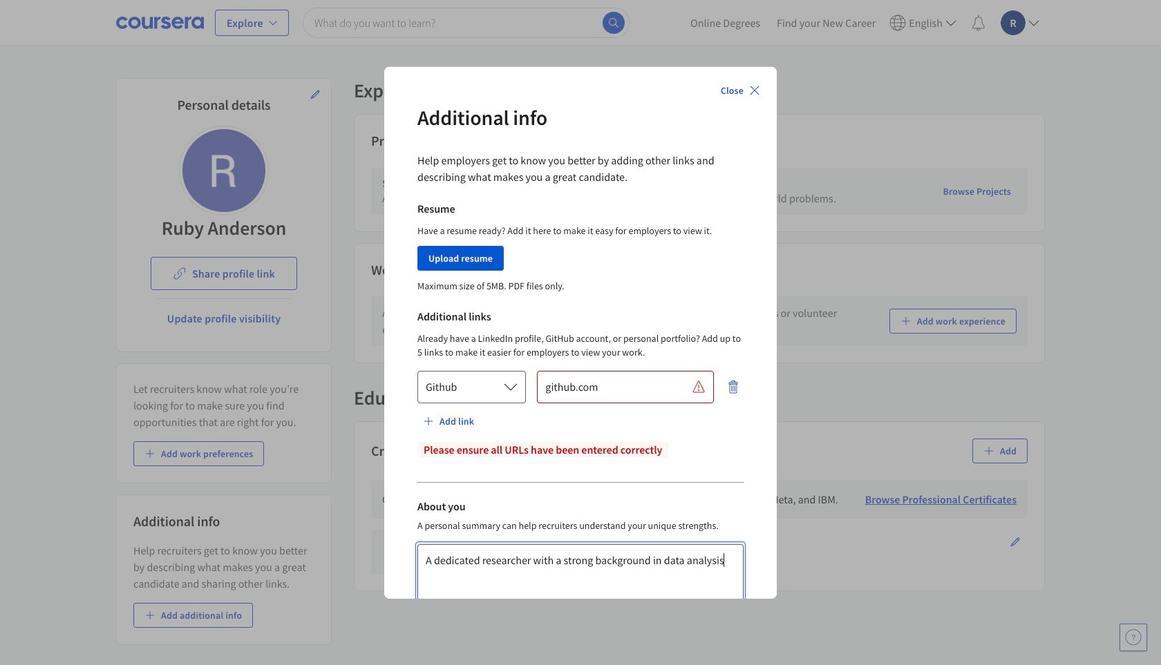 Task type: describe. For each thing, give the bounding box(es) containing it.
coursera image
[[116, 11, 204, 34]]

help center image
[[1125, 630, 1142, 646]]

Website Address text field
[[537, 371, 692, 404]]

What do you want to learn? text field
[[303, 7, 630, 38]]

information about credentials section image
[[444, 446, 455, 457]]

edit personal details. image
[[310, 89, 321, 100]]



Task type: locate. For each thing, give the bounding box(es) containing it.
dialog
[[384, 67, 777, 666]]

menu
[[682, 0, 1045, 45]]

None search field
[[303, 7, 630, 38]]

menu item
[[884, 6, 962, 39]]

profile photo image
[[182, 129, 265, 212]]

remove website url image
[[726, 380, 740, 394]]

edit details for bachelor's degree  in majorname at berkeley college new york. image
[[1010, 537, 1021, 548]]



Task type: vqa. For each thing, say whether or not it's contained in the screenshot.
schedule
no



